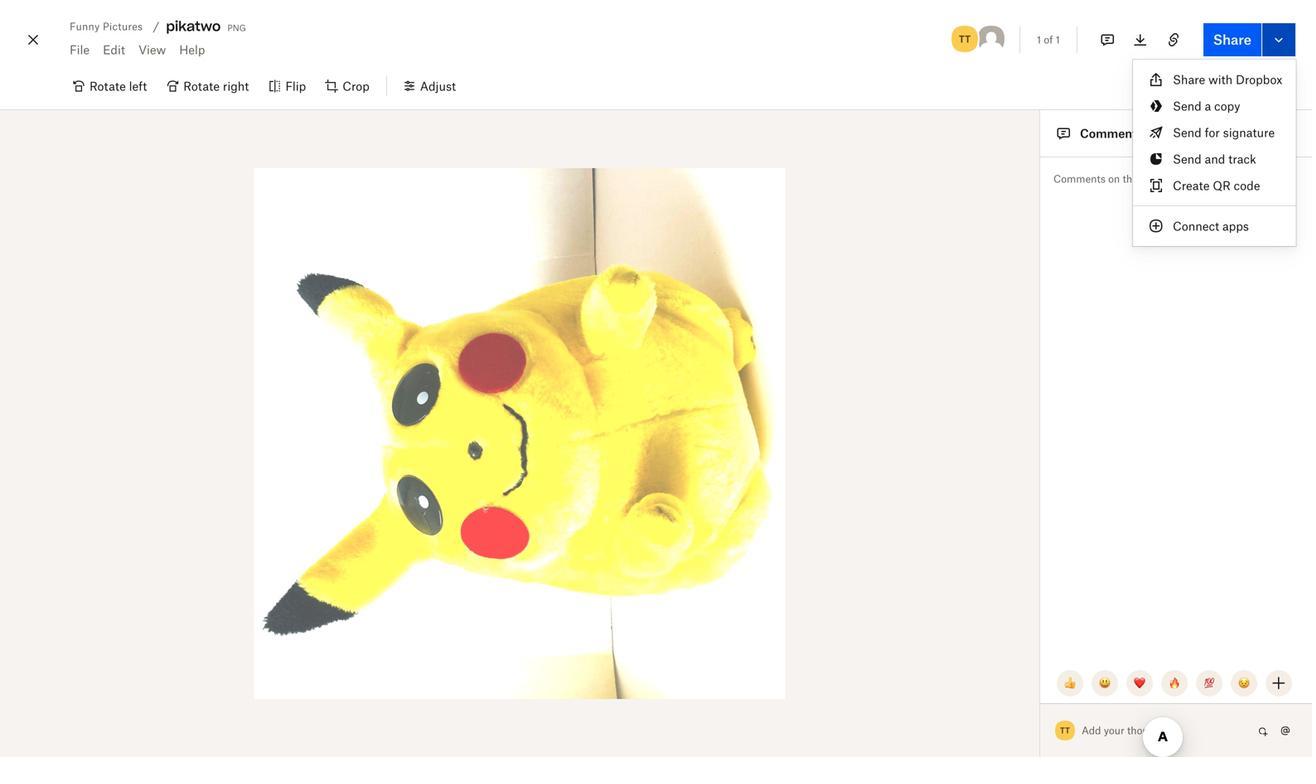 Task type: vqa. For each thing, say whether or not it's contained in the screenshot.
apps
yes



Task type: locate. For each thing, give the bounding box(es) containing it.
1 horizontal spatial 1
[[1056, 34, 1060, 46]]

show
[[1180, 173, 1204, 185]]

terry turtle image
[[950, 24, 980, 54]]

comments for comments on this file will show up here.
[[1054, 173, 1106, 185]]

1 send from the top
[[1173, 99, 1202, 113]]

0 vertical spatial share
[[1214, 32, 1252, 48]]

💯 button
[[1196, 671, 1223, 697]]

apps
[[1223, 219, 1249, 233]]

share with dropbox
[[1173, 73, 1283, 87]]

send inside send a copy menu item
[[1173, 99, 1202, 113]]

/
[[153, 19, 159, 34]]

maria williams image
[[977, 24, 1007, 54]]

share for share
[[1214, 32, 1252, 48]]

add your thoughts image
[[1082, 722, 1240, 740]]

1
[[1037, 34, 1041, 46], [1056, 34, 1060, 46]]

0 horizontal spatial 1
[[1037, 34, 1041, 46]]

share inside menu item
[[1173, 73, 1206, 87]]

❤️ button
[[1127, 671, 1153, 697]]

pikatwo
[[166, 18, 221, 35]]

on
[[1109, 173, 1120, 185]]

file
[[1143, 173, 1158, 185]]

signature
[[1223, 126, 1275, 140]]

/ pikatwo png
[[153, 18, 246, 35]]

create qr code menu item
[[1133, 172, 1296, 199]]

and
[[1205, 152, 1226, 166]]

send for signature
[[1173, 126, 1275, 140]]

comments for comments
[[1080, 126, 1143, 141]]

send for signature menu item
[[1133, 119, 1296, 146]]

2 send from the top
[[1173, 126, 1202, 140]]

here.
[[1222, 173, 1245, 185]]

0 vertical spatial comments
[[1080, 126, 1143, 141]]

with
[[1209, 73, 1233, 87]]

share for share with dropbox
[[1173, 73, 1206, 87]]

send for send and track
[[1173, 152, 1202, 166]]

a
[[1205, 99, 1212, 113]]

share up share with dropbox
[[1214, 32, 1252, 48]]

👍 button
[[1057, 671, 1084, 697]]

1 left "of"
[[1037, 34, 1041, 46]]

send
[[1173, 99, 1202, 113], [1173, 126, 1202, 140], [1173, 152, 1202, 166]]

share left with
[[1173, 73, 1206, 87]]

1 vertical spatial share
[[1173, 73, 1206, 87]]

1 horizontal spatial share
[[1214, 32, 1252, 48]]

comments up on
[[1080, 126, 1143, 141]]

send left for
[[1173, 126, 1202, 140]]

1 vertical spatial send
[[1173, 126, 1202, 140]]

0 vertical spatial send
[[1173, 99, 1202, 113]]

share
[[1214, 32, 1252, 48], [1173, 73, 1206, 87]]

💯
[[1204, 677, 1215, 691]]

png
[[227, 19, 246, 34]]

send left the a
[[1173, 99, 1202, 113]]

send up the show
[[1173, 152, 1202, 166]]

share inside button
[[1214, 32, 1252, 48]]

1 vertical spatial comments
[[1054, 173, 1106, 185]]

comments left on
[[1054, 173, 1106, 185]]

up
[[1207, 173, 1219, 185]]

send inside send for signature menu item
[[1173, 126, 1202, 140]]

comments
[[1080, 126, 1143, 141], [1054, 173, 1106, 185]]

👍
[[1065, 677, 1076, 691]]

1 right "of"
[[1056, 34, 1060, 46]]

3 send from the top
[[1173, 152, 1202, 166]]

your
[[1104, 725, 1125, 737]]

0 horizontal spatial share
[[1173, 73, 1206, 87]]

🔥
[[1169, 677, 1181, 691]]

track
[[1229, 152, 1257, 166]]

2 vertical spatial send
[[1173, 152, 1202, 166]]

1 1 from the left
[[1037, 34, 1041, 46]]

send inside send and track menu item
[[1173, 152, 1202, 166]]

send and track
[[1173, 152, 1257, 166]]



Task type: describe. For each thing, give the bounding box(es) containing it.
dropbox
[[1236, 73, 1283, 87]]

😃 button
[[1092, 671, 1118, 697]]

qr
[[1213, 179, 1231, 193]]

create
[[1173, 179, 1210, 193]]

share with dropbox menu item
[[1133, 66, 1296, 93]]

code
[[1234, 179, 1261, 193]]

connect
[[1173, 219, 1220, 233]]

1 of 1
[[1037, 34, 1060, 46]]

send a copy menu item
[[1133, 93, 1296, 119]]

send for send for signature
[[1173, 126, 1202, 140]]

🔥 button
[[1162, 671, 1188, 697]]

share button
[[1204, 23, 1262, 56]]

send and track menu item
[[1133, 146, 1296, 172]]

add
[[1082, 725, 1101, 737]]

for
[[1205, 126, 1220, 140]]

close right sidebar image
[[1279, 124, 1299, 143]]

connect apps menu item
[[1133, 213, 1296, 240]]

comments on this file will show up here.
[[1054, 173, 1245, 185]]

close image
[[23, 27, 43, 53]]

send a copy
[[1173, 99, 1241, 113]]

this
[[1123, 173, 1140, 185]]

will
[[1160, 173, 1177, 185]]

Add your thoughts text field
[[1082, 718, 1253, 745]]

connect apps
[[1173, 219, 1249, 233]]

2 1 from the left
[[1056, 34, 1060, 46]]

create qr code
[[1173, 179, 1261, 193]]

of
[[1044, 34, 1053, 46]]

thoughts
[[1128, 725, 1170, 737]]

😣
[[1239, 677, 1250, 691]]

😃
[[1099, 677, 1111, 691]]

❤️
[[1134, 677, 1146, 691]]

send for send a copy
[[1173, 99, 1202, 113]]

add your thoughts
[[1082, 725, 1170, 737]]

copy
[[1215, 99, 1241, 113]]

😣 button
[[1231, 671, 1258, 697]]



